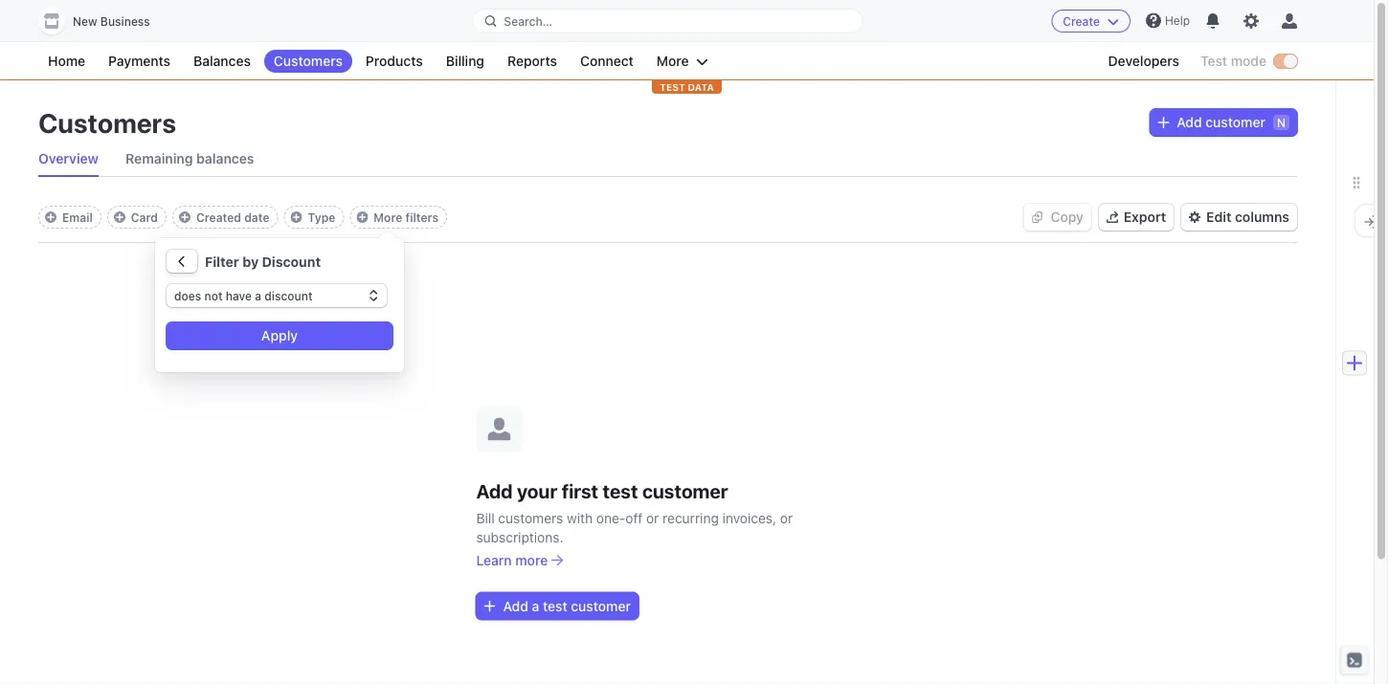 Task type: describe. For each thing, give the bounding box(es) containing it.
date
[[244, 211, 270, 224]]

remaining balances
[[125, 151, 254, 167]]

export button
[[1099, 204, 1174, 231]]

test mode
[[1201, 53, 1267, 69]]

1 horizontal spatial customers
[[274, 53, 343, 69]]

your
[[517, 480, 558, 503]]

tab list containing overview
[[38, 142, 1298, 177]]

created date
[[196, 211, 270, 224]]

apply
[[261, 328, 298, 344]]

edit columns button
[[1182, 204, 1298, 231]]

new
[[73, 15, 97, 28]]

more for more
[[657, 53, 689, 69]]

type
[[308, 211, 336, 224]]

connect link
[[571, 50, 644, 73]]

copy button
[[1024, 204, 1092, 231]]

connect
[[580, 53, 634, 69]]

bill
[[477, 511, 495, 526]]

developers
[[1109, 53, 1180, 69]]

1 horizontal spatial svg image
[[1158, 117, 1170, 128]]

n
[[1278, 116, 1286, 129]]

customers link
[[264, 50, 352, 73]]

add customer
[[1177, 114, 1266, 130]]

overview
[[38, 151, 99, 167]]

email
[[62, 211, 93, 224]]

overview link
[[38, 142, 99, 176]]

first
[[562, 480, 599, 503]]

balances
[[194, 53, 251, 69]]

notifications image
[[1206, 13, 1221, 29]]

search…
[[504, 14, 553, 28]]

created
[[196, 211, 241, 224]]

svg image inside add a test customer button
[[484, 601, 496, 613]]

new business
[[73, 15, 150, 28]]

invoices,
[[723, 511, 777, 526]]

products link
[[356, 50, 433, 73]]

home
[[48, 53, 85, 69]]

payments
[[108, 53, 171, 69]]

does not have a discount
[[174, 289, 313, 303]]

columns
[[1236, 209, 1290, 225]]

1 or from the left
[[647, 511, 659, 526]]

payments link
[[99, 50, 180, 73]]

learn
[[477, 553, 512, 568]]

by
[[243, 254, 259, 269]]

off
[[626, 511, 643, 526]]

add for add customer
[[1177, 114, 1203, 130]]

card
[[131, 211, 158, 224]]

add card image
[[114, 212, 125, 223]]

0 vertical spatial svg image
[[176, 256, 188, 268]]

2 horizontal spatial customer
[[1206, 114, 1266, 130]]

0 vertical spatial test
[[603, 480, 638, 503]]

developers link
[[1099, 50, 1190, 73]]

does not have a discount button
[[167, 284, 387, 307]]

business
[[100, 15, 150, 28]]

test inside button
[[543, 599, 568, 614]]

add a test customer button
[[477, 593, 639, 620]]

billing link
[[437, 50, 494, 73]]

mode
[[1232, 53, 1267, 69]]



Task type: vqa. For each thing, say whether or not it's contained in the screenshot.
menu containing Filter by Discount
yes



Task type: locate. For each thing, give the bounding box(es) containing it.
balances
[[196, 151, 254, 167]]

customers
[[498, 511, 563, 526]]

learn more link
[[477, 551, 563, 570]]

data
[[688, 81, 714, 92]]

more inside button
[[657, 53, 689, 69]]

1 horizontal spatial svg image
[[484, 601, 496, 613]]

a inside button
[[532, 599, 540, 614]]

help
[[1166, 14, 1191, 27]]

1 vertical spatial svg image
[[484, 601, 496, 613]]

test
[[660, 81, 686, 92]]

a inside dropdown button
[[255, 289, 262, 303]]

recurring
[[663, 511, 719, 526]]

2 vertical spatial add
[[503, 599, 529, 614]]

0 horizontal spatial svg image
[[176, 256, 188, 268]]

customer
[[1206, 114, 1266, 130], [643, 480, 729, 503], [571, 599, 631, 614]]

0 horizontal spatial svg image
[[1032, 212, 1044, 223]]

add a test customer
[[503, 599, 631, 614]]

one-
[[597, 511, 626, 526]]

1 vertical spatial more
[[374, 211, 403, 224]]

customer inside button
[[571, 599, 631, 614]]

add your first test customer
[[477, 480, 729, 503]]

1 vertical spatial customers
[[38, 107, 176, 138]]

discount
[[262, 254, 321, 269]]

1 vertical spatial customer
[[643, 480, 729, 503]]

0 horizontal spatial test
[[543, 599, 568, 614]]

2 or from the left
[[780, 511, 793, 526]]

Search… search field
[[473, 9, 863, 33]]

customers left products
[[274, 53, 343, 69]]

add for add a test customer
[[503, 599, 529, 614]]

0 horizontal spatial customer
[[571, 599, 631, 614]]

edit columns
[[1207, 209, 1290, 225]]

not
[[204, 289, 223, 303]]

create
[[1063, 14, 1100, 28]]

svg image left add customer
[[1158, 117, 1170, 128]]

test data
[[660, 81, 714, 92]]

0 horizontal spatial customers
[[38, 107, 176, 138]]

0 horizontal spatial more
[[374, 211, 403, 224]]

1 vertical spatial svg image
[[1032, 212, 1044, 223]]

test down more
[[543, 599, 568, 614]]

add down test
[[1177, 114, 1203, 130]]

reports link
[[498, 50, 567, 73]]

remaining
[[125, 151, 193, 167]]

billing
[[446, 53, 485, 69]]

more button
[[647, 50, 718, 73]]

0 vertical spatial more
[[657, 53, 689, 69]]

new business button
[[38, 8, 169, 34]]

or right off
[[647, 511, 659, 526]]

or
[[647, 511, 659, 526], [780, 511, 793, 526]]

filters
[[406, 211, 439, 224]]

tab list
[[38, 142, 1298, 177]]

add
[[1177, 114, 1203, 130], [477, 480, 513, 503], [503, 599, 529, 614]]

1 vertical spatial a
[[532, 599, 540, 614]]

have
[[226, 289, 252, 303]]

more inside toolbar
[[374, 211, 403, 224]]

more up test
[[657, 53, 689, 69]]

add created date image
[[179, 212, 191, 223]]

0 vertical spatial add
[[1177, 114, 1203, 130]]

customers
[[274, 53, 343, 69], [38, 107, 176, 138]]

with
[[567, 511, 593, 526]]

1 horizontal spatial test
[[603, 480, 638, 503]]

a down more
[[532, 599, 540, 614]]

svg image down learn at the bottom
[[484, 601, 496, 613]]

learn more
[[477, 553, 548, 568]]

discount
[[265, 289, 313, 303]]

1 horizontal spatial a
[[532, 599, 540, 614]]

balances link
[[184, 50, 260, 73]]

add more filters image
[[357, 212, 368, 223]]

bill customers with one-off or recurring invoices, or subscriptions.
[[477, 511, 793, 545]]

0 vertical spatial customer
[[1206, 114, 1266, 130]]

toolbar
[[38, 206, 447, 229]]

svg image up does
[[176, 256, 188, 268]]

help button
[[1139, 5, 1198, 36]]

1 vertical spatial test
[[543, 599, 568, 614]]

apply button
[[167, 323, 393, 350]]

toolbar containing email
[[38, 206, 447, 229]]

remaining balances link
[[125, 142, 254, 176]]

more right the add more filters 'icon' on the top left of page
[[374, 211, 403, 224]]

copy
[[1051, 209, 1084, 225]]

menu
[[159, 242, 393, 350]]

1 horizontal spatial or
[[780, 511, 793, 526]]

more filters
[[374, 211, 439, 224]]

more for more filters
[[374, 211, 403, 224]]

edit
[[1207, 209, 1232, 225]]

test up one-
[[603, 480, 638, 503]]

a right have
[[255, 289, 262, 303]]

add inside button
[[503, 599, 529, 614]]

svg image inside "copy" button
[[1032, 212, 1044, 223]]

customers up overview
[[38, 107, 176, 138]]

subscriptions.
[[477, 530, 564, 545]]

svg image
[[176, 256, 188, 268], [484, 601, 496, 613]]

add down learn more link
[[503, 599, 529, 614]]

0 vertical spatial svg image
[[1158, 117, 1170, 128]]

1 horizontal spatial more
[[657, 53, 689, 69]]

1 horizontal spatial customer
[[643, 480, 729, 503]]

svg image left the copy
[[1032, 212, 1044, 223]]

0 vertical spatial a
[[255, 289, 262, 303]]

customer left the n
[[1206, 114, 1266, 130]]

more
[[657, 53, 689, 69], [374, 211, 403, 224]]

test
[[1201, 53, 1228, 69]]

2 vertical spatial customer
[[571, 599, 631, 614]]

0 horizontal spatial or
[[647, 511, 659, 526]]

reports
[[508, 53, 557, 69]]

0 vertical spatial customers
[[274, 53, 343, 69]]

does
[[174, 289, 201, 303]]

0 horizontal spatial a
[[255, 289, 262, 303]]

customer up the recurring
[[643, 480, 729, 503]]

or right invoices,
[[780, 511, 793, 526]]

export
[[1124, 209, 1167, 225]]

customer down bill customers with one-off or recurring invoices, or subscriptions.
[[571, 599, 631, 614]]

menu containing filter by discount
[[159, 242, 393, 350]]

a
[[255, 289, 262, 303], [532, 599, 540, 614]]

more
[[516, 553, 548, 568]]

add type image
[[291, 212, 302, 223]]

create button
[[1052, 10, 1131, 33]]

Search… text field
[[473, 9, 863, 33]]

1 vertical spatial add
[[477, 480, 513, 503]]

add for add your first test customer
[[477, 480, 513, 503]]

test
[[603, 480, 638, 503], [543, 599, 568, 614]]

filter
[[205, 254, 239, 269]]

svg image
[[1158, 117, 1170, 128], [1032, 212, 1044, 223]]

add up the bill
[[477, 480, 513, 503]]

home link
[[38, 50, 95, 73]]

add email image
[[45, 212, 57, 223]]

filter by discount
[[205, 254, 321, 269]]

products
[[366, 53, 423, 69]]



